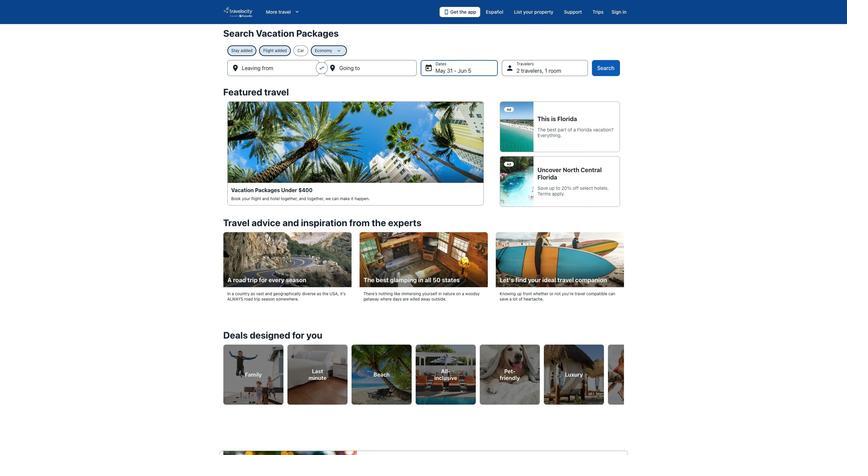 Task type: describe. For each thing, give the bounding box(es) containing it.
travel advice and inspiration from the experts region
[[219, 214, 628, 314]]

travelocity logo image
[[223, 7, 253, 17]]

featured travel region
[[219, 83, 628, 214]]



Task type: locate. For each thing, give the bounding box(es) containing it.
next image
[[620, 369, 628, 377]]

swap origin and destination values image
[[319, 65, 325, 71]]

main content
[[0, 24, 847, 456]]

download the app button image
[[444, 9, 449, 15]]

previous image
[[219, 369, 227, 377]]



